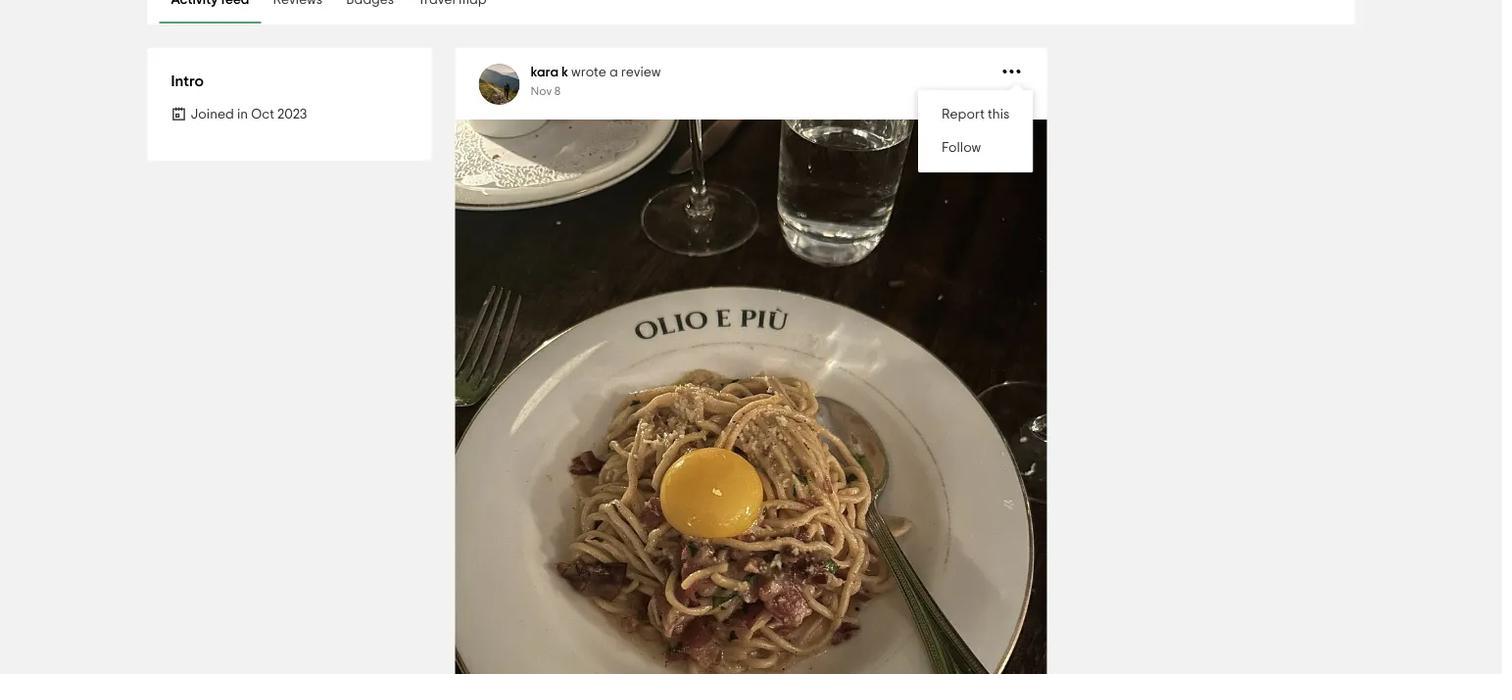 Task type: locate. For each thing, give the bounding box(es) containing it.
in
[[237, 108, 248, 122]]

oct
[[251, 108, 274, 122]]

report this
[[942, 108, 1010, 122]]

intro
[[171, 74, 204, 89]]

this
[[988, 108, 1010, 122]]

kara
[[531, 66, 559, 79]]

8
[[555, 85, 561, 97]]

joined in oct 2023
[[191, 108, 307, 122]]

joined
[[191, 108, 234, 122]]

a
[[610, 66, 618, 79]]

follow
[[942, 141, 981, 155]]



Task type: vqa. For each thing, say whether or not it's contained in the screenshot.
8
yes



Task type: describe. For each thing, give the bounding box(es) containing it.
nov 8 link
[[531, 85, 561, 97]]

k
[[562, 66, 569, 79]]

wrote
[[572, 66, 607, 79]]

2023
[[277, 108, 307, 122]]

nov
[[531, 85, 552, 97]]

kara k link
[[531, 66, 569, 79]]

kara k wrote a review nov 8
[[531, 66, 661, 97]]

report
[[942, 108, 985, 122]]

review
[[621, 66, 661, 79]]



